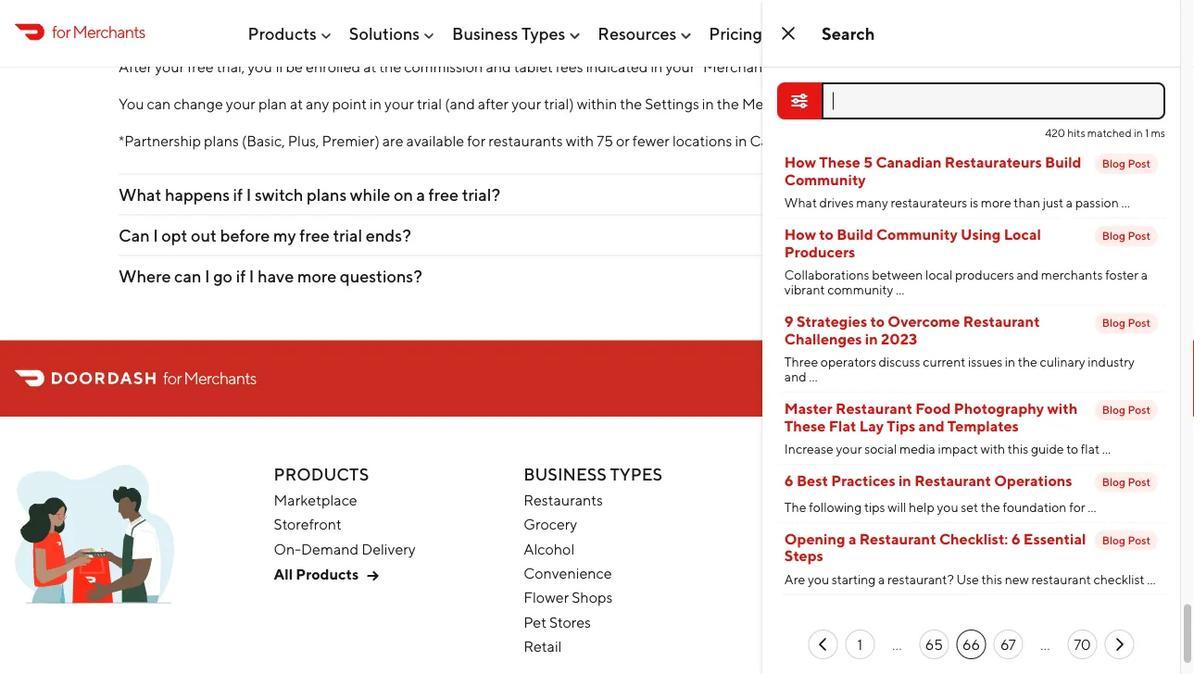 Task type: vqa. For each thing, say whether or not it's contained in the screenshot.
Facebook link
yes



Task type: describe. For each thing, give the bounding box(es) containing it.
5
[[864, 154, 873, 171]]

signup
[[771, 58, 817, 75]]

where
[[119, 266, 171, 286]]

& down learning center link
[[821, 540, 830, 558]]

post for opening a restaurant checklist: 6 essential steps
[[1128, 534, 1151, 547]]

2 vertical spatial with
[[981, 441, 1005, 457]]

demand
[[301, 540, 359, 558]]

1 vertical spatial if
[[236, 266, 246, 286]]

blog post for opening a restaurant checklist: 6 essential steps
[[1102, 534, 1151, 547]]

0 horizontal spatial merchants
[[72, 22, 145, 42]]

blog for master restaurant food photography with these flat lay tips and templates
[[1102, 404, 1126, 416]]

restaurant?
[[888, 572, 954, 587]]

chevron down image
[[1039, 265, 1062, 288]]

blog post for how to build community using local producers
[[1102, 229, 1151, 242]]

your left trial)
[[512, 95, 541, 113]]

blog post for master restaurant food photography with these flat lay tips and templates
[[1102, 404, 1151, 416]]

restaurants link
[[524, 492, 603, 509]]

1 ... from the left
[[892, 636, 902, 654]]

within
[[577, 95, 617, 113]]

0 horizontal spatial at
[[290, 95, 303, 113]]

how for producers
[[785, 226, 816, 243]]

in inside 9 strategies to overcome restaurant challenges in 2023
[[865, 330, 878, 347]]

how to build community using local producers link
[[785, 226, 1087, 260]]

new
[[1005, 572, 1029, 587]]

6 best practices in restaurant operations link
[[785, 472, 1073, 490]]

linkedin link
[[1143, 465, 1165, 488]]

solutions link
[[349, 16, 437, 51]]

your down flat
[[836, 441, 862, 457]]

marketplace
[[274, 492, 357, 509]]

commission
[[404, 58, 483, 75]]

restaurant inside 9 strategies to overcome restaurant challenges in 2023
[[963, 313, 1040, 330]]

doordash for merchants image
[[15, 465, 174, 615]]

are you starting a restaurant? use this new restaurant checklist …
[[785, 572, 1156, 587]]

the right set on the right bottom of page
[[981, 500, 1000, 515]]

post for 9 strategies to overcome restaurant challenges in 2023
[[1128, 316, 1151, 329]]

i left "have"
[[249, 266, 254, 286]]

restaurants
[[524, 492, 603, 509]]

point
[[332, 95, 367, 113]]

1 or from the left
[[616, 132, 630, 150]]

center
[[832, 516, 878, 534]]

advocacy
[[771, 589, 836, 607]]

1 button
[[845, 630, 875, 660]]

local
[[1004, 226, 1041, 243]]

while
[[350, 185, 390, 205]]

2 vertical spatial free
[[300, 226, 330, 245]]

many
[[856, 195, 888, 210]]

66
[[963, 636, 980, 654]]

the left "us."
[[821, 132, 843, 150]]

0 vertical spatial products
[[248, 23, 317, 43]]

guides & webinars link
[[771, 540, 896, 558]]

in inside three operators discuss current issues in the culinary industry and …
[[1005, 354, 1016, 370]]

75
[[597, 132, 613, 150]]

this for checklist:
[[982, 572, 1002, 587]]

us.
[[846, 132, 869, 150]]

… for 9 strategies to overcome restaurant challenges in 2023
[[809, 369, 818, 384]]

trial,
[[216, 58, 245, 75]]

practices
[[831, 472, 896, 490]]

indicated
[[586, 58, 648, 75]]

any
[[306, 95, 329, 113]]

your left plan
[[226, 95, 256, 113]]

questions?
[[340, 266, 422, 286]]

where can i go if i have more questions?
[[119, 266, 422, 286]]

social
[[865, 441, 897, 457]]

trial)
[[544, 95, 574, 113]]

blog post for 6 best practices in restaurant operations
[[1102, 476, 1151, 489]]

available
[[406, 132, 464, 150]]

be
[[286, 58, 303, 75]]

… for how these 5 canadian restaurateurs build community
[[1121, 195, 1130, 210]]

matched
[[1088, 126, 1132, 139]]

business for business types restaurants grocery alcohol convenience flower shops pet stores retail
[[524, 465, 607, 485]]

the down "merchant
[[717, 95, 739, 113]]

three
[[785, 354, 818, 370]]

(basic,
[[242, 132, 285, 150]]

switch
[[255, 185, 303, 205]]

checklist:
[[939, 530, 1008, 548]]

the right within
[[620, 95, 642, 113]]

in up will
[[899, 472, 912, 490]]

tips
[[887, 417, 916, 434]]

contact
[[778, 23, 840, 43]]

restaurant up the following tips will help you set the foundation for … at the right
[[915, 472, 991, 490]]

you'll
[[248, 58, 283, 75]]

0 horizontal spatial free
[[187, 58, 214, 75]]

your up "settings"
[[666, 58, 695, 75]]

70 button
[[1068, 630, 1097, 660]]

9
[[785, 313, 794, 330]]

impact
[[938, 441, 978, 457]]

webinars
[[833, 540, 896, 558]]

are
[[382, 132, 403, 150]]

2 vertical spatial products
[[296, 566, 359, 583]]

search
[[822, 23, 875, 43]]

community
[[828, 282, 893, 297]]

0 horizontal spatial you
[[808, 572, 829, 587]]

help
[[771, 614, 802, 631]]

templates
[[948, 417, 1019, 434]]

the
[[785, 500, 807, 515]]

to inside how to build community using local producers
[[819, 226, 834, 243]]

business for business types
[[452, 23, 518, 43]]

to inside 9 strategies to overcome restaurant challenges in 2023
[[870, 313, 885, 330]]

community inside how to build community using local producers
[[876, 226, 958, 243]]

0 horizontal spatial for merchants
[[52, 22, 145, 42]]

twitter image
[[1054, 465, 1077, 488]]

& down starting
[[839, 589, 848, 607]]

passion
[[1075, 195, 1119, 210]]

benefits & discounts link
[[771, 565, 906, 583]]

& left faq
[[805, 614, 814, 631]]

(and
[[445, 95, 475, 113]]

the inside three operators discuss current issues in the culinary industry and …
[[1018, 354, 1038, 370]]

67
[[1001, 636, 1016, 654]]

post for how to build community using local producers
[[1128, 229, 1151, 242]]

strategies
[[797, 313, 867, 330]]

set
[[961, 500, 978, 515]]

marketplace link
[[274, 492, 357, 509]]

arrow right image
[[362, 565, 384, 588]]

food
[[916, 400, 951, 417]]

how these 5 canadian restaurateurs build community
[[785, 154, 1082, 188]]

2 or from the left
[[805, 132, 818, 150]]

pet
[[524, 614, 547, 631]]

best
[[797, 472, 828, 490]]

what for what happens if i switch plans while on a free trial?
[[119, 185, 162, 205]]

community inside how these 5 canadian restaurateurs build community
[[785, 171, 866, 188]]

70
[[1074, 636, 1091, 654]]

current
[[923, 354, 966, 370]]

tips
[[864, 500, 885, 515]]

420
[[1045, 126, 1065, 139]]

0 horizontal spatial more
[[297, 266, 337, 286]]

than
[[1014, 195, 1040, 210]]

partner
[[1115, 370, 1165, 388]]

essential
[[1024, 530, 1086, 548]]

post for 6 best practices in restaurant operations
[[1128, 476, 1151, 489]]

starting
[[832, 572, 876, 587]]

9 strategies to overcome restaurant challenges in 2023 link
[[785, 313, 1087, 347]]

producers
[[955, 267, 1014, 282]]

on-demand delivery link
[[274, 540, 416, 558]]

this for photography
[[1008, 441, 1029, 457]]

blog inside resources merchant blog learning center guides & webinars benefits & discounts advocacy & access help & faq
[[838, 492, 869, 509]]

guides
[[771, 540, 818, 558]]

portal.
[[810, 95, 853, 113]]

become
[[1046, 370, 1101, 388]]

become a partner
[[1046, 370, 1165, 388]]

& down guides & webinars link
[[828, 565, 838, 583]]

tablet
[[514, 58, 553, 75]]

foundation
[[1003, 500, 1067, 515]]

will
[[888, 500, 907, 515]]

go to previous page image
[[812, 634, 834, 656]]



Task type: locate. For each thing, give the bounding box(es) containing it.
chevron down image for what happens if i switch plans while on a free trial?
[[1039, 184, 1062, 206]]

before
[[220, 226, 270, 245]]

1 vertical spatial these
[[785, 417, 826, 434]]

trial
[[417, 95, 442, 113], [333, 226, 362, 245]]

post up the foster
[[1128, 229, 1151, 242]]

in left 2023 at the right
[[865, 330, 878, 347]]

chevron down image left passion
[[1039, 184, 1062, 206]]

can
[[119, 226, 150, 245]]

blog post for how these 5 canadian restaurateurs build community
[[1102, 157, 1151, 170]]

what left drives
[[785, 195, 817, 210]]

you right are
[[808, 572, 829, 587]]

how inside how to build community using local producers
[[785, 226, 816, 243]]

0 horizontal spatial plans
[[204, 132, 239, 150]]

learning
[[771, 516, 829, 534]]

photography
[[954, 400, 1044, 417]]

can for where
[[174, 266, 201, 286]]

0 vertical spatial trial
[[417, 95, 442, 113]]

2 ... from the left
[[1040, 636, 1050, 654]]

1 horizontal spatial to
[[870, 313, 885, 330]]

chevron down image down just
[[1039, 225, 1062, 247]]

and left tablet at left
[[486, 58, 511, 75]]

6 post from the top
[[1128, 534, 1151, 547]]

free right my
[[300, 226, 330, 245]]

*partnership plans (basic, plus, premier) are available for restaurants with 75 or fewer locations in canada or the us.
[[119, 132, 869, 150]]

become a partner link
[[1046, 370, 1165, 388]]

0 horizontal spatial 1
[[858, 636, 863, 654]]

pricing
[[709, 23, 762, 43]]

the down solutions link
[[379, 58, 401, 75]]

resources up the 'merchant blog' link on the right bottom of page
[[771, 465, 875, 485]]

… right flat
[[1102, 441, 1111, 457]]

to down community
[[870, 313, 885, 330]]

merchant inside resources merchant blog learning center guides & webinars benefits & discounts advocacy & access help & faq
[[771, 492, 836, 509]]

2 horizontal spatial to
[[1067, 441, 1079, 457]]

1 blog post from the top
[[1102, 157, 1151, 170]]

filters image
[[788, 90, 811, 112]]

6 inside opening a restaurant checklist: 6 essential steps
[[1011, 530, 1020, 548]]

business up after your free trial, you'll be enrolled at the commission and tablet fees indicated in your "merchant signup sheet."
[[452, 23, 518, 43]]

vibrant
[[785, 282, 825, 297]]

for merchants link
[[15, 19, 145, 44]]

1 horizontal spatial 1
[[1145, 126, 1149, 139]]

blog for how these 5 canadian restaurateurs build community
[[1102, 157, 1126, 170]]

what happens if i switch plans while on a free trial?
[[119, 185, 500, 205]]

change
[[174, 95, 223, 113]]

with
[[566, 132, 594, 150], [1047, 400, 1078, 417], [981, 441, 1005, 457]]

1 horizontal spatial 6
[[1011, 530, 1020, 548]]

1 vertical spatial trial
[[333, 226, 362, 245]]

operations
[[994, 472, 1073, 490]]

can left go
[[174, 266, 201, 286]]

instagram image
[[1114, 465, 1136, 488]]

1 vertical spatial you
[[808, 572, 829, 587]]

1 vertical spatial merchants
[[184, 369, 256, 389]]

1 vertical spatial types
[[610, 465, 663, 485]]

66 button
[[957, 630, 986, 660]]

build inside how to build community using local producers
[[837, 226, 873, 243]]

access
[[851, 589, 897, 607]]

ends?
[[366, 226, 411, 245]]

linkedin image
[[1143, 465, 1165, 488]]

guide
[[1031, 441, 1064, 457]]

1 how from the top
[[785, 154, 816, 171]]

plan
[[258, 95, 287, 113]]

and inside three operators discuss current issues in the culinary industry and …
[[785, 369, 807, 384]]

0 vertical spatial more
[[981, 195, 1011, 210]]

1 horizontal spatial or
[[805, 132, 818, 150]]

i left switch
[[246, 185, 251, 205]]

restaurant up issues at the right
[[963, 313, 1040, 330]]

1 vertical spatial more
[[297, 266, 337, 286]]

how down "canada"
[[785, 154, 816, 171]]

increase your social media impact with this guide to flat …
[[785, 441, 1111, 457]]

at down solutions
[[363, 58, 376, 75]]

1 vertical spatial 6
[[1011, 530, 1020, 548]]

opening
[[785, 530, 846, 548]]

in left ms
[[1134, 126, 1143, 139]]

resources for resources merchant blog learning center guides & webinars benefits & discounts advocacy & access help & faq
[[771, 465, 875, 485]]

to down drives
[[819, 226, 834, 243]]

6 blog post from the top
[[1102, 534, 1151, 547]]

0 vertical spatial business
[[452, 23, 518, 43]]

0 horizontal spatial to
[[819, 226, 834, 243]]

1 vertical spatial at
[[290, 95, 303, 113]]

2 post from the top
[[1128, 229, 1151, 242]]

to
[[819, 226, 834, 243], [870, 313, 885, 330], [1067, 441, 1079, 457]]

and up master
[[785, 369, 807, 384]]

1 horizontal spatial plans
[[307, 185, 347, 205]]

3 blog post from the top
[[1102, 316, 1151, 329]]

blog for how to build community using local producers
[[1102, 229, 1126, 242]]

the left the culinary in the right of the page
[[1018, 354, 1038, 370]]

chevron down image
[[1039, 184, 1062, 206], [1039, 225, 1062, 247]]

1 horizontal spatial business
[[524, 465, 607, 485]]

… up master
[[809, 369, 818, 384]]

1 horizontal spatial types
[[610, 465, 663, 485]]

for merchants
[[52, 22, 145, 42], [163, 369, 256, 389]]

0 vertical spatial 6
[[785, 472, 794, 490]]

1 horizontal spatial for merchants
[[163, 369, 256, 389]]

2 horizontal spatial with
[[1047, 400, 1078, 417]]

1 vertical spatial merchant
[[771, 492, 836, 509]]

4 blog post from the top
[[1102, 404, 1151, 416]]

ms
[[1151, 126, 1165, 139]]

0 vertical spatial chevron down image
[[1039, 184, 1062, 206]]

is
[[970, 195, 978, 210]]

with down templates
[[981, 441, 1005, 457]]

community up drives
[[785, 171, 866, 188]]

1 horizontal spatial you
[[937, 500, 959, 515]]

0 horizontal spatial types
[[522, 23, 566, 43]]

0 vertical spatial 1
[[1145, 126, 1149, 139]]

post down matched
[[1128, 157, 1151, 170]]

2 chevron down image from the top
[[1039, 225, 1062, 247]]

post up checklist
[[1128, 534, 1151, 547]]

6 down foundation at the bottom of the page
[[1011, 530, 1020, 548]]

products up the be
[[248, 23, 317, 43]]

flat
[[829, 417, 856, 434]]

1 vertical spatial to
[[870, 313, 885, 330]]

… right passion
[[1121, 195, 1130, 210]]

0 vertical spatial at
[[363, 58, 376, 75]]

0 horizontal spatial can
[[147, 95, 171, 113]]

discuss
[[879, 354, 921, 370]]

resources inside 'link'
[[598, 23, 677, 43]]

… for how to build community using local producers
[[896, 282, 905, 297]]

if right happens
[[233, 185, 243, 205]]

sheet."
[[820, 58, 867, 75]]

more right "have"
[[297, 266, 337, 286]]

with down become
[[1047, 400, 1078, 417]]

following
[[809, 500, 862, 515]]

blog post for 9 strategies to overcome restaurant challenges in 2023
[[1102, 316, 1151, 329]]

flower shops link
[[524, 589, 613, 607]]

what for what drives many restaurateurs is more than just a passion …
[[785, 195, 817, 210]]

0 vertical spatial you
[[937, 500, 959, 515]]

restaurants
[[488, 132, 563, 150]]

... right the 67 button
[[1040, 636, 1050, 654]]

0 horizontal spatial or
[[616, 132, 630, 150]]

1 vertical spatial resources
[[771, 465, 875, 485]]

you left set on the right bottom of page
[[937, 500, 959, 515]]

plans left (basic,
[[204, 132, 239, 150]]

merchant down best
[[771, 492, 836, 509]]

shops
[[572, 589, 613, 607]]

1 chevron down image from the top
[[1039, 184, 1062, 206]]

all
[[274, 566, 293, 583]]

1 vertical spatial chevron down image
[[1039, 225, 1062, 247]]

0 vertical spatial types
[[522, 23, 566, 43]]

and left chevron down image
[[1017, 267, 1039, 282]]

how up collaborations
[[785, 226, 816, 243]]

close image
[[777, 22, 799, 44]]

0 horizontal spatial what
[[119, 185, 162, 205]]

canada
[[750, 132, 802, 150]]

0 horizontal spatial build
[[837, 226, 873, 243]]

resources link
[[598, 16, 693, 51]]

1 vertical spatial business
[[524, 465, 607, 485]]

business inside business types restaurants grocery alcohol convenience flower shops pet stores retail
[[524, 465, 607, 485]]

your up are
[[385, 95, 414, 113]]

… for master restaurant food photography with these flat lay tips and templates
[[1102, 441, 1111, 457]]

types for business types
[[522, 23, 566, 43]]

0 vertical spatial build
[[1045, 154, 1082, 171]]

1
[[1145, 126, 1149, 139], [858, 636, 863, 654]]

in down resources 'link'
[[651, 58, 663, 75]]

to left flat
[[1067, 441, 1079, 457]]

at left any
[[290, 95, 303, 113]]

1 vertical spatial for merchants
[[163, 369, 256, 389]]

master
[[785, 400, 833, 417]]

5 blog post from the top
[[1102, 476, 1151, 489]]

this left guide
[[1008, 441, 1029, 457]]

1 vertical spatial how
[[785, 226, 816, 243]]

these inside how these 5 canadian restaurateurs build community
[[819, 154, 861, 171]]

1 horizontal spatial build
[[1045, 154, 1082, 171]]

merchant
[[742, 95, 807, 113], [771, 492, 836, 509]]

resources for resources
[[598, 23, 677, 43]]

benefits
[[771, 565, 825, 583]]

0 horizontal spatial this
[[982, 572, 1002, 587]]

restaurant up social
[[836, 400, 913, 417]]

1 horizontal spatial this
[[1008, 441, 1029, 457]]

business up restaurants link
[[524, 465, 607, 485]]

0 vertical spatial can
[[147, 95, 171, 113]]

alcohol link
[[524, 540, 575, 558]]

4 post from the top
[[1128, 404, 1151, 416]]

checklist
[[1094, 572, 1145, 587]]

2 blog post from the top
[[1102, 229, 1151, 242]]

0 horizontal spatial trial
[[333, 226, 362, 245]]

restaurant inside opening a restaurant checklist: 6 essential steps
[[860, 530, 936, 548]]

2 how from the top
[[785, 226, 816, 243]]

post right the facebook icon
[[1128, 476, 1151, 489]]

delivery
[[361, 540, 416, 558]]

what up can
[[119, 185, 162, 205]]

how for community
[[785, 154, 816, 171]]

local
[[926, 267, 953, 282]]

0 vertical spatial merchant
[[742, 95, 807, 113]]

0 vertical spatial merchants
[[72, 22, 145, 42]]

blog for opening a restaurant checklist: 6 essential steps
[[1102, 534, 1126, 547]]

0 horizontal spatial ...
[[892, 636, 902, 654]]

these inside master restaurant food photography with these flat lay tips and templates
[[785, 417, 826, 434]]

community
[[785, 171, 866, 188], [876, 226, 958, 243]]

65
[[925, 636, 943, 654]]

or right 75
[[616, 132, 630, 150]]

blog for 6 best practices in restaurant operations
[[1102, 476, 1126, 489]]

or
[[616, 132, 630, 150], [805, 132, 818, 150]]

advocacy & access link
[[771, 589, 897, 607]]

faq
[[817, 614, 848, 631]]

0 horizontal spatial community
[[785, 171, 866, 188]]

0 vertical spatial resources
[[598, 23, 677, 43]]

0 horizontal spatial with
[[566, 132, 594, 150]]

grocery
[[524, 516, 577, 534]]

resources up indicated
[[598, 23, 677, 43]]

post for how these 5 canadian restaurateurs build community
[[1128, 157, 1151, 170]]

1 horizontal spatial trial
[[417, 95, 442, 113]]

0 horizontal spatial business
[[452, 23, 518, 43]]

1 horizontal spatial community
[[876, 226, 958, 243]]

media
[[900, 441, 936, 457]]

blog for 9 strategies to overcome restaurant challenges in 2023
[[1102, 316, 1126, 329]]

... right 1 button
[[892, 636, 902, 654]]

&
[[821, 540, 830, 558], [828, 565, 838, 583], [839, 589, 848, 607], [805, 614, 814, 631]]

can right you
[[147, 95, 171, 113]]

drives
[[820, 195, 854, 210]]

2 horizontal spatial free
[[429, 185, 459, 205]]

i left the opt
[[153, 226, 158, 245]]

master restaurant food photography with these flat lay tips and templates
[[785, 400, 1078, 434]]

post for master restaurant food photography with these flat lay tips and templates
[[1128, 404, 1151, 416]]

build down 420
[[1045, 154, 1082, 171]]

your right after
[[155, 58, 185, 75]]

how to build community using local producers
[[785, 226, 1041, 260]]

0 horizontal spatial resources
[[598, 23, 677, 43]]

0 vertical spatial if
[[233, 185, 243, 205]]

1 left ms
[[1145, 126, 1149, 139]]

1 vertical spatial build
[[837, 226, 873, 243]]

… down facebook link
[[1088, 500, 1097, 515]]

collaborations
[[785, 267, 870, 282]]

1 horizontal spatial more
[[981, 195, 1011, 210]]

free
[[187, 58, 214, 75], [429, 185, 459, 205], [300, 226, 330, 245]]

1 horizontal spatial free
[[300, 226, 330, 245]]

0 vertical spatial free
[[187, 58, 214, 75]]

industry
[[1088, 354, 1135, 370]]

lay
[[860, 417, 884, 434]]

with inside master restaurant food photography with these flat lay tips and templates
[[1047, 400, 1078, 417]]

products up marketplace link
[[274, 465, 369, 485]]

if right go
[[236, 266, 246, 286]]

in right "settings"
[[702, 95, 714, 113]]

post
[[1128, 157, 1151, 170], [1128, 229, 1151, 242], [1128, 316, 1151, 329], [1128, 404, 1151, 416], [1128, 476, 1151, 489], [1128, 534, 1151, 547]]

1 vertical spatial can
[[174, 266, 201, 286]]

how inside how these 5 canadian restaurateurs build community
[[785, 154, 816, 171]]

0 vertical spatial this
[[1008, 441, 1029, 457]]

0 vertical spatial how
[[785, 154, 816, 171]]

community down restaurateurs
[[876, 226, 958, 243]]

you
[[119, 95, 144, 113]]

trial left ends?
[[333, 226, 362, 245]]

chevron down image for can i opt out before my free trial ends?
[[1039, 225, 1062, 247]]

plans left while
[[307, 185, 347, 205]]

on-
[[274, 540, 301, 558]]

3 post from the top
[[1128, 316, 1151, 329]]

1 vertical spatial plans
[[307, 185, 347, 205]]

2 vertical spatial to
[[1067, 441, 1079, 457]]

1 horizontal spatial at
[[363, 58, 376, 75]]

what
[[119, 185, 162, 205], [785, 195, 817, 210]]

1 right go to previous page image
[[858, 636, 863, 654]]

learning center link
[[771, 516, 878, 534]]

types inside business types restaurants grocery alcohol convenience flower shops pet stores retail
[[610, 465, 663, 485]]

0 horizontal spatial 6
[[785, 472, 794, 490]]

and up media
[[919, 417, 945, 434]]

1 vertical spatial this
[[982, 572, 1002, 587]]

1 horizontal spatial with
[[981, 441, 1005, 457]]

1 vertical spatial with
[[1047, 400, 1078, 417]]

free left trial,
[[187, 58, 214, 75]]

pet stores link
[[524, 614, 591, 631]]

… for opening a restaurant checklist: 6 essential steps
[[1147, 572, 1156, 587]]

overcome
[[888, 313, 960, 330]]

in left "canada"
[[735, 132, 747, 150]]

help
[[909, 500, 935, 515]]

a inside opening a restaurant checklist: 6 essential steps
[[849, 530, 856, 548]]

restaurant inside master restaurant food photography with these flat lay tips and templates
[[836, 400, 913, 417]]

5 post from the top
[[1128, 476, 1151, 489]]

… inside collaborations between local producers and merchants foster a vibrant community …
[[896, 282, 905, 297]]

… up 'overcome'
[[896, 282, 905, 297]]

1 vertical spatial 1
[[858, 636, 863, 654]]

master restaurant food photography with these flat lay tips and templates link
[[785, 400, 1087, 434]]

0 vertical spatial with
[[566, 132, 594, 150]]

1 horizontal spatial can
[[174, 266, 201, 286]]

your
[[155, 58, 185, 75], [666, 58, 695, 75], [226, 95, 256, 113], [385, 95, 414, 113], [512, 95, 541, 113], [836, 441, 862, 457]]

trial left (and
[[417, 95, 442, 113]]

in right issues at the right
[[1005, 354, 1016, 370]]

1 horizontal spatial ...
[[1040, 636, 1050, 654]]

fewer
[[633, 132, 670, 150]]

1 horizontal spatial resources
[[771, 465, 875, 485]]

and inside master restaurant food photography with these flat lay tips and templates
[[919, 417, 945, 434]]

build inside how these 5 canadian restaurateurs build community
[[1045, 154, 1082, 171]]

resources inside resources merchant blog learning center guides & webinars benefits & discounts advocacy & access help & faq
[[771, 465, 875, 485]]

… right checklist
[[1147, 572, 1156, 587]]

products down demand
[[296, 566, 359, 583]]

alcohol
[[524, 540, 575, 558]]

pricing link
[[709, 16, 762, 51]]

1 inside button
[[858, 636, 863, 654]]

0 vertical spatial community
[[785, 171, 866, 188]]

1 vertical spatial community
[[876, 226, 958, 243]]

0 vertical spatial to
[[819, 226, 834, 243]]

6 left best
[[785, 472, 794, 490]]

1 post from the top
[[1128, 157, 1151, 170]]

post up industry
[[1128, 316, 1151, 329]]

business types
[[452, 23, 566, 43]]

1 vertical spatial products
[[274, 465, 369, 485]]

types for business types restaurants grocery alcohol convenience flower shops pet stores retail
[[610, 465, 663, 485]]

1 horizontal spatial what
[[785, 195, 817, 210]]

facebook image
[[1084, 465, 1106, 488]]

solutions
[[349, 23, 420, 43]]

these down "us."
[[819, 154, 861, 171]]

this right the use
[[982, 572, 1002, 587]]

help & faq link
[[771, 614, 848, 631]]

0 vertical spatial these
[[819, 154, 861, 171]]

1 horizontal spatial merchants
[[184, 369, 256, 389]]

...
[[892, 636, 902, 654], [1040, 636, 1050, 654]]

these up increase
[[785, 417, 826, 434]]

stores
[[549, 614, 591, 631]]

fees
[[556, 58, 583, 75]]

1 vertical spatial free
[[429, 185, 459, 205]]

a inside collaborations between local producers and merchants foster a vibrant community …
[[1141, 267, 1148, 282]]

build down many
[[837, 226, 873, 243]]

i left go
[[205, 266, 210, 286]]

… inside three operators discuss current issues in the culinary industry and …
[[809, 369, 818, 384]]

merchant up "canada"
[[742, 95, 807, 113]]

with left 75
[[566, 132, 594, 150]]

using
[[961, 226, 1001, 243]]

0 vertical spatial for merchants
[[52, 22, 145, 42]]

free left "trial?"
[[429, 185, 459, 205]]

can for you
[[147, 95, 171, 113]]

0 vertical spatial plans
[[204, 132, 239, 150]]

types inside business types link
[[522, 23, 566, 43]]

and inside collaborations between local producers and merchants foster a vibrant community …
[[1017, 267, 1039, 282]]

or right "canada"
[[805, 132, 818, 150]]

more right "is"
[[981, 195, 1011, 210]]

… for 6 best practices in restaurant operations
[[1088, 500, 1097, 515]]

go to next page image
[[1108, 634, 1131, 656]]

in right 'point'
[[370, 95, 382, 113]]



